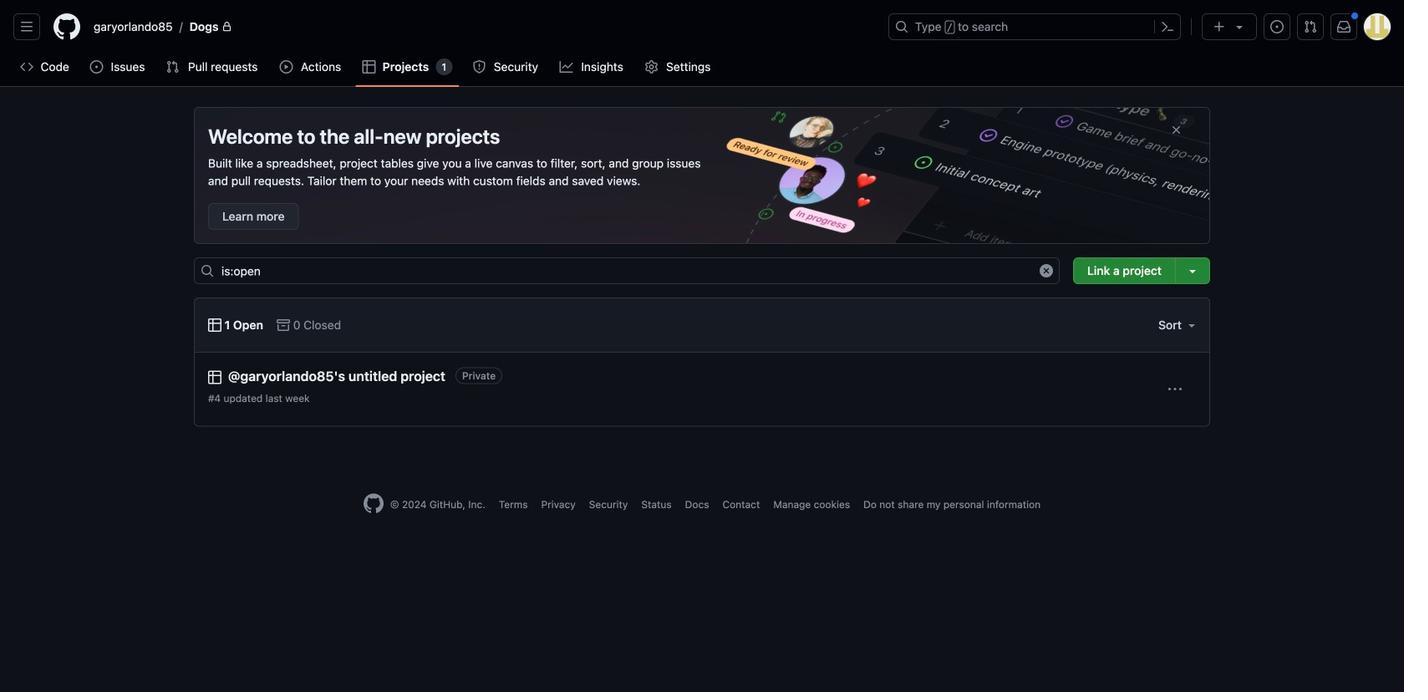 Task type: locate. For each thing, give the bounding box(es) containing it.
close image
[[1170, 123, 1184, 137]]

git pull request image
[[166, 60, 179, 74]]

0 horizontal spatial issue opened image
[[90, 60, 103, 74]]

issue opened image left git pull request icon
[[1271, 20, 1284, 33]]

1 vertical spatial issue opened image
[[90, 60, 103, 74]]

issue opened image for git pull request icon
[[1271, 20, 1284, 33]]

triangle down image
[[1233, 20, 1247, 33]]

homepage image
[[364, 494, 384, 514]]

homepage image
[[54, 13, 80, 40]]

0 vertical spatial issue opened image
[[1271, 20, 1284, 33]]

0 vertical spatial table image
[[208, 319, 222, 332]]

archive image
[[277, 319, 290, 332]]

notifications image
[[1338, 20, 1351, 33]]

list
[[87, 13, 879, 40]]

table image
[[363, 60, 376, 74]]

table image
[[208, 319, 222, 332], [208, 371, 222, 384]]

lock image
[[222, 22, 232, 32]]

shield image
[[473, 60, 486, 74]]

1 vertical spatial table image
[[208, 371, 222, 384]]

issue opened image right code icon
[[90, 60, 103, 74]]

play image
[[280, 60, 293, 74]]

kebab horizontal image
[[1169, 383, 1182, 396]]

1 table image from the top
[[208, 319, 222, 332]]

issue opened image
[[1271, 20, 1284, 33], [90, 60, 103, 74]]

command palette image
[[1162, 20, 1175, 33]]

1 horizontal spatial issue opened image
[[1271, 20, 1284, 33]]



Task type: describe. For each thing, give the bounding box(es) containing it.
Search all projects text field
[[194, 258, 1060, 284]]

search image
[[201, 264, 214, 278]]

triangle down image
[[1186, 319, 1199, 332]]

issue opened image for git pull request image
[[90, 60, 103, 74]]

git pull request image
[[1304, 20, 1318, 33]]

2 table image from the top
[[208, 371, 222, 384]]

code image
[[20, 60, 33, 74]]

plus image
[[1213, 20, 1227, 33]]

clear image
[[1040, 264, 1054, 278]]

graph image
[[560, 60, 573, 74]]

gear image
[[645, 60, 659, 74]]



Task type: vqa. For each thing, say whether or not it's contained in the screenshot.
Best match LINK
no



